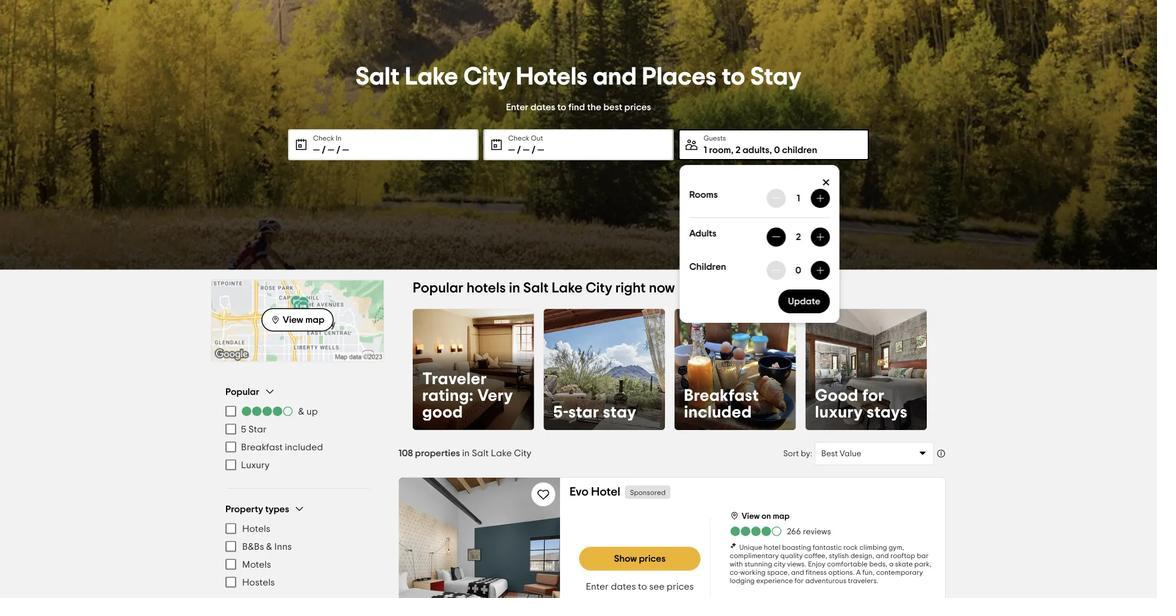 Task type: vqa. For each thing, say whether or not it's contained in the screenshot.
the bottom Lake
yes



Task type: locate. For each thing, give the bounding box(es) containing it.
108
[[399, 449, 413, 458]]

1 vertical spatial enter
[[586, 583, 609, 592]]

1 horizontal spatial hotels
[[516, 64, 588, 89]]

1 vertical spatial dates
[[611, 583, 636, 592]]

sponsored
[[630, 490, 666, 497]]

1 vertical spatial breakfast included
[[241, 443, 323, 453]]

0 horizontal spatial check
[[313, 135, 334, 142]]

2 right 'room'
[[736, 146, 741, 155]]

guests
[[704, 135, 726, 142]]

0 horizontal spatial dates
[[531, 102, 555, 112]]

city
[[464, 64, 511, 89], [586, 282, 612, 296], [514, 449, 532, 458]]

1 left 'room'
[[704, 146, 707, 155]]

& left inns
[[266, 543, 272, 552]]

best
[[822, 450, 838, 458]]

and up best
[[593, 64, 637, 89]]

2 group from the top
[[226, 504, 370, 599]]

gym,
[[889, 545, 904, 552]]

breakfast included
[[684, 388, 759, 421], [241, 443, 323, 453]]

check for check in — / — / —
[[313, 135, 334, 142]]

best
[[604, 102, 622, 112]]

and up beds,
[[876, 553, 889, 560]]

1 group from the top
[[226, 386, 370, 475]]

0 horizontal spatial included
[[285, 443, 323, 453]]

prices right the show at the bottom
[[639, 555, 666, 564]]

1 vertical spatial hotels
[[242, 525, 270, 534]]

0 horizontal spatial to
[[558, 102, 567, 112]]

1 vertical spatial and
[[876, 553, 889, 560]]

0 horizontal spatial salt
[[356, 64, 400, 89]]

0 vertical spatial 2
[[736, 146, 741, 155]]

and down the views. in the right of the page
[[791, 570, 804, 577]]

1 horizontal spatial view
[[742, 513, 760, 521]]

to left find
[[558, 102, 567, 112]]

0 horizontal spatial in
[[462, 449, 470, 458]]

menu for property types
[[226, 521, 370, 592]]

update button
[[779, 290, 830, 314]]

view
[[283, 316, 303, 325], [742, 513, 760, 521]]

0 vertical spatial salt
[[356, 64, 400, 89]]

0 horizontal spatial map
[[305, 316, 325, 325]]

good for luxury stays
[[815, 388, 908, 421]]

very
[[478, 388, 513, 404]]

1 vertical spatial to
[[558, 102, 567, 112]]

0
[[774, 146, 780, 155], [796, 266, 802, 276]]

coffee,
[[805, 553, 828, 560]]

group
[[226, 386, 370, 475], [226, 504, 370, 599]]

×
[[822, 175, 830, 192]]

evo hotel
[[570, 487, 621, 499]]

prices right best
[[625, 102, 651, 112]]

0 vertical spatial breakfast included
[[684, 388, 759, 421]]

to for enter dates to see prices
[[638, 583, 647, 592]]

0 right adults
[[774, 146, 780, 155]]

0 vertical spatial breakfast
[[684, 388, 759, 404]]

2 horizontal spatial to
[[722, 64, 745, 89]]

0 horizontal spatial popular
[[226, 387, 259, 397]]

to left 'see'
[[638, 583, 647, 592]]

check left 'out'
[[508, 135, 530, 142]]

in
[[509, 282, 520, 296], [462, 449, 470, 458]]

0 vertical spatial map
[[305, 316, 325, 325]]

park,
[[915, 561, 932, 569]]

1 horizontal spatial 0
[[796, 266, 802, 276]]

save to a trip image
[[536, 488, 551, 502]]

1 vertical spatial &
[[266, 543, 272, 552]]

inns
[[274, 543, 292, 552]]

1 check from the left
[[313, 135, 334, 142]]

check left in
[[313, 135, 334, 142]]

1 vertical spatial prices
[[639, 555, 666, 564]]

0 vertical spatial group
[[226, 386, 370, 475]]

breakfast
[[684, 388, 759, 404], [241, 443, 283, 453]]

unique hotel boasting fantastic rock climbing gym, complimentary quality coffee, stylish design, and rooftop bar with stunning city views. enjoy comfortable beds, a skate park, co-working space, and fitness options. a fun, contemporary lodging experience for adventurous travelers.
[[730, 545, 932, 585]]

for inside "unique hotel boasting fantastic rock climbing gym, complimentary quality coffee, stylish design, and rooftop bar with stunning city views. enjoy comfortable beds, a skate park, co-working space, and fitness options. a fun, contemporary lodging experience for adventurous travelers."
[[795, 578, 804, 585]]

0 vertical spatial view
[[283, 316, 303, 325]]

in right hotels
[[509, 282, 520, 296]]

popular left hotels
[[413, 282, 464, 296]]

0 vertical spatial for
[[862, 388, 885, 404]]

0 horizontal spatial 0
[[774, 146, 780, 155]]

1 vertical spatial view
[[742, 513, 760, 521]]

hotels up b&bs
[[242, 525, 270, 534]]

2 horizontal spatial city
[[586, 282, 612, 296]]

included
[[684, 404, 752, 421], [285, 443, 323, 453]]

& left up
[[298, 407, 304, 417]]

1 horizontal spatial popular
[[413, 282, 464, 296]]

fun,
[[863, 570, 875, 577]]

1 horizontal spatial lake
[[491, 449, 512, 458]]

show prices
[[614, 555, 666, 564]]

1 horizontal spatial city
[[514, 449, 532, 458]]

1 horizontal spatial dates
[[611, 583, 636, 592]]

2 left set adult count to one more icon
[[796, 233, 801, 242]]

0 vertical spatial lake
[[405, 64, 458, 89]]

to left the stay
[[722, 64, 745, 89]]

traveler rating: very good
[[422, 371, 513, 421]]

popular inside 'group'
[[226, 387, 259, 397]]

1 vertical spatial popular
[[226, 387, 259, 397]]

skate
[[895, 561, 913, 569]]

1 vertical spatial included
[[285, 443, 323, 453]]

0 vertical spatial enter
[[506, 102, 529, 112]]

1 horizontal spatial 2
[[796, 233, 801, 242]]

4 / from the left
[[532, 146, 536, 155]]

view for view map
[[283, 316, 303, 325]]

0 vertical spatial dates
[[531, 102, 555, 112]]

lake for 108 properties in salt lake city
[[491, 449, 512, 458]]

0 vertical spatial included
[[684, 404, 752, 421]]

2 , from the left
[[770, 146, 772, 155]]

2 / from the left
[[336, 146, 340, 155]]

menu containing & up
[[226, 403, 370, 475]]

5 star
[[241, 425, 267, 435]]

enter for enter dates to see prices
[[586, 583, 609, 592]]

2 horizontal spatial salt
[[523, 282, 549, 296]]

children
[[689, 262, 726, 272]]

prices inside 'button'
[[639, 555, 666, 564]]

—
[[313, 146, 320, 155], [328, 146, 334, 155], [342, 146, 349, 155], [508, 146, 515, 155], [523, 146, 530, 155], [538, 146, 544, 155]]

update
[[788, 297, 821, 307]]

1 horizontal spatial in
[[509, 282, 520, 296]]

1 horizontal spatial ,
[[770, 146, 772, 155]]

experience
[[757, 578, 793, 585]]

2 vertical spatial city
[[514, 449, 532, 458]]

stays
[[867, 404, 908, 421]]

best value
[[822, 450, 862, 458]]

motels
[[242, 561, 271, 570]]

/
[[322, 146, 326, 155], [336, 146, 340, 155], [517, 146, 521, 155], [532, 146, 536, 155]]

set child count to one less image
[[772, 266, 781, 276]]

types
[[265, 505, 289, 515]]

1 horizontal spatial map
[[773, 513, 790, 521]]

dates up 'out'
[[531, 102, 555, 112]]

hostels
[[242, 578, 275, 588]]

0 horizontal spatial for
[[795, 578, 804, 585]]

2 horizontal spatial and
[[876, 553, 889, 560]]

1 vertical spatial group
[[226, 504, 370, 599]]

popular up 4.0 of 5 bubbles image
[[226, 387, 259, 397]]

hotels up find
[[516, 64, 588, 89]]

for down the views. in the right of the page
[[795, 578, 804, 585]]

check
[[313, 135, 334, 142], [508, 135, 530, 142]]

travelers.
[[848, 578, 879, 585]]

0 vertical spatial 0
[[774, 146, 780, 155]]

check for check out — / — / —
[[508, 135, 530, 142]]

0 horizontal spatial view
[[283, 316, 303, 325]]

1 vertical spatial lake
[[552, 282, 583, 296]]

1 vertical spatial for
[[795, 578, 804, 585]]

1 vertical spatial 2
[[796, 233, 801, 242]]

check inside check in — / — / —
[[313, 135, 334, 142]]

1 vertical spatial menu
[[226, 521, 370, 592]]

children
[[782, 146, 817, 155]]

0 vertical spatial &
[[298, 407, 304, 417]]

, left children
[[770, 146, 772, 155]]

for right good
[[862, 388, 885, 404]]

city for popular hotels in salt lake city right now
[[586, 282, 612, 296]]

city
[[774, 561, 786, 569]]

bar
[[917, 553, 929, 560]]

in right properties
[[462, 449, 470, 458]]

a
[[889, 561, 894, 569]]

for inside good for luxury stays
[[862, 388, 885, 404]]

0 vertical spatial city
[[464, 64, 511, 89]]

show prices button
[[579, 548, 701, 572]]

0 vertical spatial popular
[[413, 282, 464, 296]]

2 inside guests 1 room , 2 adults , 0 children
[[736, 146, 741, 155]]

, left adults
[[731, 146, 734, 155]]

0 right set child count to one less icon
[[796, 266, 802, 276]]

0 horizontal spatial city
[[464, 64, 511, 89]]

266 reviews
[[787, 529, 831, 537]]

1 vertical spatial salt
[[523, 282, 549, 296]]

1 , from the left
[[731, 146, 734, 155]]

with
[[730, 561, 743, 569]]

hotel
[[764, 545, 781, 552]]

beds,
[[869, 561, 888, 569]]

1 horizontal spatial check
[[508, 135, 530, 142]]

in for hotels
[[509, 282, 520, 296]]

0 horizontal spatial 1
[[704, 146, 707, 155]]

0 horizontal spatial 2
[[736, 146, 741, 155]]

0 vertical spatial menu
[[226, 403, 370, 475]]

1 horizontal spatial breakfast
[[684, 388, 759, 404]]

to
[[722, 64, 745, 89], [558, 102, 567, 112], [638, 583, 647, 592]]

popular for popular hotels in salt lake city right now
[[413, 282, 464, 296]]

1 vertical spatial in
[[462, 449, 470, 458]]

rooms
[[689, 190, 718, 200]]

comfortable
[[827, 561, 868, 569]]

1 horizontal spatial &
[[298, 407, 304, 417]]

0 horizontal spatial &
[[266, 543, 272, 552]]

2 vertical spatial lake
[[491, 449, 512, 458]]

dates down the show at the bottom
[[611, 583, 636, 592]]

2 horizontal spatial lake
[[552, 282, 583, 296]]

2
[[736, 146, 741, 155], [796, 233, 801, 242]]

0 horizontal spatial enter
[[506, 102, 529, 112]]

menu
[[226, 403, 370, 475], [226, 521, 370, 592]]

1 horizontal spatial salt
[[472, 449, 489, 458]]

,
[[731, 146, 734, 155], [770, 146, 772, 155]]

to for enter dates to find the best prices
[[558, 102, 567, 112]]

enter up check out — / — / —
[[506, 102, 529, 112]]

5-star stay link
[[544, 309, 665, 431]]

prices right 'see'
[[667, 583, 694, 592]]

check inside check out — / — / —
[[508, 135, 530, 142]]

b&bs & inns
[[242, 543, 292, 552]]

breakfast included inside menu
[[241, 443, 323, 453]]

0 vertical spatial in
[[509, 282, 520, 296]]

1 horizontal spatial 1
[[797, 194, 800, 203]]

1 right set room count to one less icon
[[797, 194, 800, 203]]

0 horizontal spatial breakfast included
[[241, 443, 323, 453]]

266 reviews link
[[730, 526, 831, 538]]

1 horizontal spatial enter
[[586, 583, 609, 592]]

fantastic
[[813, 545, 842, 552]]

1 menu from the top
[[226, 403, 370, 475]]

0 vertical spatial and
[[593, 64, 637, 89]]

out
[[531, 135, 543, 142]]

menu containing hotels
[[226, 521, 370, 592]]

2 vertical spatial prices
[[667, 583, 694, 592]]

2 check from the left
[[508, 135, 530, 142]]

1 — from the left
[[313, 146, 320, 155]]

hotels
[[516, 64, 588, 89], [242, 525, 270, 534]]

0 horizontal spatial ,
[[731, 146, 734, 155]]

good
[[422, 404, 463, 421]]

salt for popular hotels in salt lake city right now
[[523, 282, 549, 296]]

0 vertical spatial 1
[[704, 146, 707, 155]]

2 vertical spatial salt
[[472, 449, 489, 458]]

1 vertical spatial 0
[[796, 266, 802, 276]]

1 horizontal spatial and
[[791, 570, 804, 577]]

right
[[616, 282, 646, 296]]

0 horizontal spatial and
[[593, 64, 637, 89]]

co-
[[730, 570, 740, 577]]

3 — from the left
[[342, 146, 349, 155]]

enter down show prices 'button'
[[586, 583, 609, 592]]

options.
[[829, 570, 855, 577]]

1 horizontal spatial for
[[862, 388, 885, 404]]

in for properties
[[462, 449, 470, 458]]

evo hotel link
[[570, 486, 621, 500]]

salt
[[356, 64, 400, 89], [523, 282, 549, 296], [472, 449, 489, 458]]

2 menu from the top
[[226, 521, 370, 592]]

city for 108 properties in salt lake city
[[514, 449, 532, 458]]

1 vertical spatial city
[[586, 282, 612, 296]]

2 vertical spatial to
[[638, 583, 647, 592]]

enter
[[506, 102, 529, 112], [586, 583, 609, 592]]

the
[[587, 102, 602, 112]]

reviews
[[803, 529, 831, 537]]

1 horizontal spatial to
[[638, 583, 647, 592]]

0 horizontal spatial hotels
[[242, 525, 270, 534]]

0 horizontal spatial breakfast
[[241, 443, 283, 453]]



Task type: describe. For each thing, give the bounding box(es) containing it.
star
[[248, 425, 267, 435]]

set adult count to one more image
[[816, 233, 825, 242]]

& up
[[298, 407, 318, 417]]

best value button
[[815, 443, 934, 466]]

property types
[[226, 505, 289, 515]]

salt for 108 properties in salt lake city
[[472, 449, 489, 458]]

on
[[762, 513, 771, 521]]

enter dates to see prices
[[586, 583, 694, 592]]

now
[[649, 282, 675, 296]]

4 — from the left
[[508, 146, 515, 155]]

rooftop
[[891, 553, 916, 560]]

lodging
[[730, 578, 755, 585]]

view for view on map
[[742, 513, 760, 521]]

0 inside guests 1 room , 2 adults , 0 children
[[774, 146, 780, 155]]

5
[[241, 425, 246, 435]]

check in — / — / —
[[313, 135, 349, 155]]

popular for popular
[[226, 387, 259, 397]]

view map button
[[262, 309, 334, 332]]

sort
[[783, 450, 799, 458]]

hotels
[[467, 282, 506, 296]]

set child count to one less image
[[816, 266, 825, 276]]

hotel
[[591, 487, 621, 499]]

guests 1 room , 2 adults , 0 children
[[704, 135, 817, 155]]

group containing property types
[[226, 504, 370, 599]]

set rooms to one more image
[[816, 194, 825, 203]]

view on map button
[[730, 509, 790, 523]]

1 horizontal spatial included
[[684, 404, 752, 421]]

rock
[[844, 545, 858, 552]]

luxury
[[241, 461, 270, 470]]

set room count to one less image
[[772, 194, 781, 203]]

view map
[[283, 316, 325, 325]]

a
[[856, 570, 861, 577]]

5-star stay
[[553, 404, 637, 421]]

check out — / — / —
[[508, 135, 544, 155]]

b&bs
[[242, 543, 264, 552]]

stylish
[[829, 553, 849, 560]]

show
[[614, 555, 637, 564]]

space,
[[767, 570, 790, 577]]

complimentary
[[730, 553, 779, 560]]

6 — from the left
[[538, 146, 544, 155]]

lake for popular hotels in salt lake city right now
[[552, 282, 583, 296]]

menu for popular
[[226, 403, 370, 475]]

value
[[840, 450, 862, 458]]

rating:
[[422, 388, 474, 404]]

set adult count to one less image
[[772, 233, 781, 242]]

3 / from the left
[[517, 146, 521, 155]]

0 horizontal spatial lake
[[405, 64, 458, 89]]

good
[[815, 388, 859, 404]]

enjoy
[[808, 561, 826, 569]]

5 — from the left
[[523, 146, 530, 155]]

see
[[649, 583, 665, 592]]

in
[[336, 135, 342, 142]]

sort by:
[[783, 450, 813, 458]]

4.0 of 5 bubbles. 266 reviews element
[[730, 526, 831, 538]]

traveler
[[422, 371, 487, 388]]

enter dates to find the best prices
[[506, 102, 651, 112]]

stay
[[603, 404, 637, 421]]

stunning
[[745, 561, 772, 569]]

working
[[740, 570, 766, 577]]

266 reviews button
[[730, 526, 831, 538]]

1 inside guests 1 room , 2 adults , 0 children
[[704, 146, 707, 155]]

adults
[[743, 146, 770, 155]]

views.
[[787, 561, 807, 569]]

boasting
[[782, 545, 811, 552]]

4.0 of 5 bubbles image
[[241, 407, 294, 417]]

dates for find
[[531, 102, 555, 112]]

1 / from the left
[[322, 146, 326, 155]]

luxury
[[815, 404, 863, 421]]

group containing popular
[[226, 386, 370, 475]]

find
[[569, 102, 585, 112]]

1 horizontal spatial breakfast included
[[684, 388, 759, 421]]

traveler rating: very good link
[[413, 309, 534, 431]]

× button
[[822, 175, 830, 192]]

quality
[[781, 553, 803, 560]]

room
[[709, 146, 731, 155]]

breakfast included link
[[675, 309, 796, 431]]

2 vertical spatial and
[[791, 570, 804, 577]]

0 vertical spatial prices
[[625, 102, 651, 112]]

properties
[[415, 449, 460, 458]]

design,
[[851, 553, 875, 560]]

salt lake city hotels and places to stay
[[356, 64, 802, 89]]

0 vertical spatial to
[[722, 64, 745, 89]]

1 vertical spatial breakfast
[[241, 443, 283, 453]]

contemporary
[[876, 570, 923, 577]]

adventurous
[[806, 578, 847, 585]]

evo
[[570, 487, 589, 499]]

unique hotel boasting fantastic rock climbing gym, complimentary quality coffee, stylish design, and rooftop bar with stunning city views. enjoy comfortable beds, a skate park, co-working space, and fitness options. a fun, contemporary lodging experience for adventurous travelers. button
[[730, 543, 936, 586]]

enter for enter dates to find the best prices
[[506, 102, 529, 112]]

popular hotels in salt lake city right now
[[413, 282, 675, 296]]

up
[[306, 407, 318, 417]]

1 vertical spatial map
[[773, 513, 790, 521]]

good for luxury stays link
[[806, 309, 927, 431]]

fitness
[[806, 570, 827, 577]]

by:
[[801, 450, 813, 458]]

2 — from the left
[[328, 146, 334, 155]]

1 vertical spatial 1
[[797, 194, 800, 203]]

5-
[[553, 404, 569, 421]]

star
[[569, 404, 599, 421]]

108 properties in salt lake city
[[399, 449, 532, 458]]

0 vertical spatial hotels
[[516, 64, 588, 89]]

stay
[[751, 64, 802, 89]]

dates for see
[[611, 583, 636, 592]]



